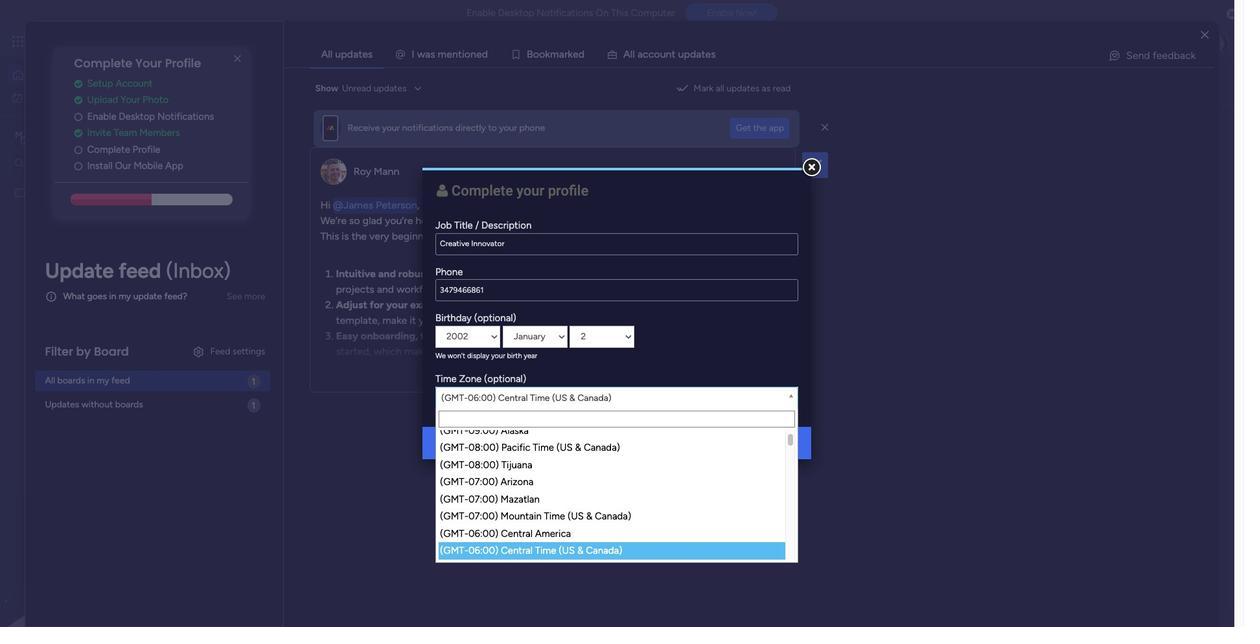 Task type: vqa. For each thing, say whether or not it's contained in the screenshot.
the rightmost v2 status outline icon
no



Task type: locate. For each thing, give the bounding box(es) containing it.
0 horizontal spatial test
[[30, 187, 48, 198]]

0 vertical spatial central
[[498, 393, 528, 404]]

(us down read more button
[[552, 393, 567, 404]]

0 horizontal spatial management
[[131, 34, 201, 49]]

see inside see plans button
[[227, 36, 242, 47]]

for inside plan, manage and track all types of work, even for the most complex projects and workflows with ease.
[[650, 267, 664, 280]]

1 horizontal spatial profile
[[165, 55, 201, 71]]

0 vertical spatial mann
[[374, 165, 400, 177]]

s right p
[[711, 48, 716, 60]]

most
[[684, 267, 708, 280]]

all
[[321, 48, 333, 60], [45, 375, 55, 387]]

0 horizontal spatial d
[[482, 48, 488, 60]]

for up make
[[370, 298, 384, 311]]

0 vertical spatial 08:00)
[[469, 442, 499, 454]]

0 horizontal spatial (inbox)
[[166, 258, 231, 283]]

1 vertical spatial main
[[357, 285, 377, 296]]

m inside workspace image
[[15, 129, 23, 140]]

3 check circle image from the top
[[74, 129, 82, 138]]

d right i
[[482, 48, 488, 60]]

0 vertical spatial circle o image
[[74, 112, 82, 122]]

apps image
[[1103, 35, 1116, 48]]

all inside button
[[716, 83, 725, 94]]

work up the complete your profile
[[105, 34, 128, 49]]

circle o image inside complete profile link
[[74, 145, 82, 155]]

without
[[82, 399, 113, 410]]

my for my workspaces
[[257, 513, 274, 527]]

more inside 'button'
[[244, 291, 265, 302]]

needed
[[613, 314, 647, 326]]

work inside button
[[43, 92, 63, 103]]

main
[[30, 129, 53, 141], [357, 285, 377, 296]]

which
[[374, 345, 402, 357]]

profile
[[548, 183, 589, 199]]

a
[[425, 48, 430, 60], [559, 48, 565, 60], [638, 48, 643, 60], [696, 48, 702, 60], [547, 298, 552, 311], [711, 298, 717, 311], [588, 330, 593, 342]]

2 check circle image from the top
[[74, 95, 82, 105]]

with down plan, manage and track all types of work, even for the most complex projects and workflows with ease.
[[524, 298, 544, 311]]

our
[[115, 160, 131, 172]]

see left component icon
[[227, 291, 242, 302]]

management
[[131, 34, 201, 49], [294, 285, 347, 296]]

2 see from the top
[[227, 291, 242, 302]]

option
[[0, 181, 165, 183]]

1 vertical spatial with
[[524, 298, 544, 311]]

main right >
[[357, 285, 377, 296]]

complete up install
[[87, 144, 130, 155]]

1 k from the left
[[545, 48, 550, 60]]

phone.
[[698, 345, 729, 357]]

with
[[447, 283, 467, 295], [524, 298, 544, 311]]

check circle image left the upload
[[74, 95, 82, 105]]

0 horizontal spatial s
[[430, 48, 435, 60]]

see for see plans
[[227, 36, 242, 47]]

projects
[[336, 283, 374, 295]]

(optional) down birth
[[484, 373, 526, 385]]

see plans
[[227, 36, 266, 47]]

canada) down "(gmt-07:00) mazatlan" option
[[595, 511, 631, 523]]

mark
[[694, 83, 714, 94]]

2 08:00) from the top
[[469, 459, 499, 471]]

boards,
[[352, 81, 387, 94]]

1 vertical spatial my
[[257, 513, 274, 527]]

1 vertical spatial you
[[490, 330, 508, 342]]

1 horizontal spatial m
[[270, 557, 283, 576]]

0 horizontal spatial u
[[660, 48, 666, 60]]

your left /
[[453, 230, 474, 242]]

0 vertical spatial with
[[447, 283, 467, 295]]

the inside it all starts with a customizable board. you can pick a ready-made template, make it your own, and choose the building blocks needed to jumpstart your work.
[[523, 314, 538, 326]]

invite your teammates and start collaborating
[[337, 443, 550, 456]]

this right on
[[611, 7, 629, 19]]

more right read
[[548, 372, 572, 385]]

setup
[[87, 78, 113, 89]]

0 horizontal spatial this
[[320, 230, 339, 242]]

invite for invite team members
[[87, 127, 111, 139]]

account
[[116, 78, 153, 89]]

i
[[462, 48, 465, 60]]

0 vertical spatial 07:00)
[[469, 477, 498, 488]]

1 vertical spatial 07:00)
[[469, 494, 498, 505]]

mobile
[[134, 160, 163, 172]]

1 vertical spatial this
[[320, 230, 339, 242]]

1 horizontal spatial desktop
[[498, 7, 534, 19]]

see
[[227, 36, 242, 47], [227, 291, 242, 302]]

07:00) left mazatlan at the left bottom of page
[[469, 494, 498, 505]]

complete up job title / description
[[452, 183, 513, 199]]

check circle image for setup
[[74, 79, 82, 89]]

work
[[105, 34, 128, 49], [43, 92, 63, 103], [272, 285, 291, 296]]

you down the choose
[[490, 330, 508, 342]]

start
[[464, 443, 486, 456]]

plan, manage and track all types of work, even for the most complex projects and workflows with ease.
[[336, 267, 750, 295]]

my for update
[[119, 291, 131, 302]]

in right goes
[[109, 291, 116, 302]]

4 o from the left
[[654, 48, 660, 60]]

u left p
[[660, 48, 666, 60]]

enable for enable desktop notifications on this computer
[[466, 7, 496, 19]]

your
[[135, 55, 162, 71], [121, 94, 140, 106]]

1 m from the left
[[438, 48, 447, 60]]

1 s from the left
[[430, 48, 435, 60]]

computer
[[631, 7, 676, 19]]

2 s from the left
[[711, 48, 716, 60]]

onboarding
[[436, 345, 489, 357]]

e right the r
[[573, 48, 579, 60]]

it
[[410, 314, 416, 326]]

desktop up invite team members
[[119, 111, 155, 122]]

updates inside mark all updates as read button
[[727, 83, 760, 94]]

more inside button
[[548, 372, 572, 385]]

don't
[[510, 330, 534, 342]]

my inside button
[[29, 92, 41, 103]]

select product image
[[12, 35, 25, 48]]

1 horizontal spatial for
[[650, 267, 664, 280]]

2 k from the left
[[568, 48, 573, 60]]

it
[[473, 298, 480, 311]]

notifications
[[402, 123, 453, 134]]

2 circle o image from the top
[[74, 145, 82, 155]]

0 vertical spatial workspaces
[[437, 81, 493, 94]]

w
[[417, 48, 425, 60]]

d right the r
[[579, 48, 585, 60]]

all up updates
[[45, 375, 55, 387]]

and right inbox
[[418, 81, 435, 94]]

all inside 'tab list'
[[321, 48, 333, 60]]

4 e from the left
[[706, 48, 711, 60]]

check circle image for invite
[[74, 129, 82, 138]]

2 vertical spatial check circle image
[[74, 129, 82, 138]]

0 vertical spatial updates
[[335, 48, 373, 60]]

0 vertical spatial boards
[[57, 375, 85, 387]]

l right a
[[633, 48, 635, 60]]

mazatlan
[[501, 494, 540, 505]]

1 vertical spatial workspaces
[[277, 513, 341, 527]]

n
[[452, 48, 458, 60], [471, 48, 476, 60], [666, 48, 672, 60]]

(inbox) up feed?
[[166, 258, 231, 283]]

o right b
[[539, 48, 545, 60]]

install our mobile app link
[[74, 159, 249, 174]]

test list box
[[0, 179, 165, 379]]

0 horizontal spatial you
[[490, 330, 508, 342]]

your left phone
[[499, 123, 517, 134]]

m for workspace icon
[[270, 557, 283, 576]]

team
[[114, 127, 137, 139]]

management up the complete your profile
[[131, 34, 201, 49]]

list box
[[436, 422, 795, 560]]

complete up setup at top left
[[74, 55, 132, 71]]

1 vertical spatial more
[[548, 372, 572, 385]]

1 n from the left
[[452, 48, 458, 60]]

3 07:00) from the top
[[469, 511, 498, 523]]

mann
[[374, 165, 400, 177], [323, 378, 347, 390]]

needs:
[[439, 298, 471, 311]]

updates left read
[[727, 83, 760, 94]]

1 vertical spatial 1
[[252, 376, 256, 387]]

(optional) down starts
[[474, 313, 517, 324]]

a right a
[[638, 48, 643, 60]]

profile
[[165, 55, 201, 71], [133, 144, 160, 155]]

your for profile
[[135, 55, 162, 71]]

workspace up adjust for your exact needs:
[[379, 285, 423, 296]]

more for see more
[[244, 291, 265, 302]]

1 vertical spatial feed
[[300, 335, 324, 349]]

dapulse x slim image up good
[[230, 51, 245, 67]]

you inside you don't have to be a techie to feel confident in getting started, which makes onboarding anyone in your team as simple as using their phone.
[[490, 330, 508, 342]]

boards
[[57, 375, 85, 387], [115, 399, 143, 410]]

1 horizontal spatial this
[[611, 7, 629, 19]]

my up without
[[97, 375, 109, 387]]

save
[[603, 436, 631, 451]]

see inside see more 'button'
[[227, 291, 242, 302]]

0 horizontal spatial update
[[45, 258, 114, 283]]

install our mobile app
[[87, 160, 183, 172]]

enable inside button
[[707, 8, 734, 18]]

o left p
[[654, 48, 660, 60]]

close image
[[1201, 30, 1209, 40]]

exceptional
[[558, 230, 614, 242]]

mann up peterson
[[374, 165, 400, 177]]

setup account link
[[74, 76, 249, 91]]

job title / description
[[436, 220, 532, 232]]

pick
[[690, 298, 709, 311]]

1 horizontal spatial s
[[711, 48, 716, 60]]

all right it
[[482, 298, 492, 311]]

1 horizontal spatial n
[[471, 48, 476, 60]]

1 horizontal spatial enable
[[466, 7, 496, 19]]

m left main workspace
[[15, 129, 23, 140]]

invite for invite your teammates and start collaborating
[[337, 443, 363, 456]]

0 horizontal spatial n
[[452, 48, 458, 60]]

workspaces down i
[[437, 81, 493, 94]]

2 u from the left
[[678, 48, 684, 60]]

of inside the hi @james peterson , we're so glad you're here. this is the very beginning of your team's journey to exceptional teamwork.
[[441, 230, 450, 242]]

update right close update feed (inbox) icon at bottom left
[[257, 335, 297, 349]]

u
[[660, 48, 666, 60], [678, 48, 684, 60]]

t right p
[[702, 48, 706, 60]]

dapulse x slim image
[[230, 51, 245, 67], [822, 122, 829, 133]]

anyone
[[492, 345, 526, 357]]

title
[[454, 220, 473, 232]]

send
[[1127, 49, 1151, 62]]

lottie animation element
[[625, 57, 989, 106], [0, 497, 165, 627]]

circle o image for enable
[[74, 112, 82, 122]]

0 horizontal spatial desktop
[[119, 111, 155, 122]]

& down "(gmt-07:00) mazatlan" option
[[586, 511, 593, 523]]

0 horizontal spatial roy
[[303, 378, 320, 390]]

very
[[369, 230, 389, 242]]

1 08:00) from the top
[[469, 442, 499, 454]]

check circle image inside setup account link
[[74, 79, 82, 89]]

l down computer
[[631, 48, 633, 60]]

check circle image inside upload your photo link
[[74, 95, 82, 105]]

circle o image
[[74, 112, 82, 122], [74, 145, 82, 155]]

the up don't
[[523, 314, 538, 326]]

of inside plan, manage and track all types of work, even for the most complex projects and workflows with ease.
[[586, 267, 595, 280]]

1 vertical spatial all
[[45, 375, 55, 387]]

1 vertical spatial management
[[294, 285, 347, 296]]

your
[[296, 81, 317, 94], [382, 123, 400, 134], [499, 123, 517, 134], [517, 183, 545, 199], [453, 230, 474, 242], [386, 298, 408, 311], [419, 314, 439, 326], [710, 314, 731, 326], [539, 345, 560, 357], [491, 352, 505, 360], [366, 443, 387, 456]]

o left the r
[[533, 48, 539, 60]]

phone
[[520, 123, 545, 134]]

won't
[[448, 352, 466, 360]]

work for monday
[[105, 34, 128, 49]]

0 horizontal spatial boards
[[57, 375, 85, 387]]

check circle image for upload
[[74, 95, 82, 105]]

0 vertical spatial your
[[135, 55, 162, 71]]

1 horizontal spatial mann
[[374, 165, 400, 177]]

0 horizontal spatial workspaces
[[277, 513, 341, 527]]

your for photo
[[121, 94, 140, 106]]

see for see more
[[227, 291, 242, 302]]

can
[[670, 298, 687, 311]]

roy mann image
[[270, 379, 296, 405]]

close update feed (inbox) image
[[239, 334, 255, 350]]

mountain
[[501, 511, 542, 523]]

this
[[611, 7, 629, 19], [320, 230, 339, 242]]

get the app button
[[731, 118, 790, 138]]

check circle image up search in workspace field
[[74, 129, 82, 138]]

0 horizontal spatial notifications
[[157, 111, 214, 122]]

0 vertical spatial desktop
[[498, 7, 534, 19]]

roy mann up @james peterson 'link'
[[354, 165, 400, 177]]

plans
[[244, 36, 266, 47]]

m left i
[[438, 48, 447, 60]]

alaska
[[501, 425, 529, 437]]

1 circle o image from the top
[[74, 112, 82, 122]]

your left profile
[[517, 183, 545, 199]]

(inbox)
[[166, 258, 231, 283], [327, 335, 365, 349]]

filter by board
[[45, 343, 129, 360]]

1 horizontal spatial all
[[321, 48, 333, 60]]

and down it
[[467, 314, 484, 326]]

1 vertical spatial 08:00)
[[469, 459, 499, 471]]

this left 'is'
[[320, 230, 339, 242]]

3 n from the left
[[666, 48, 672, 60]]

close recently visited image
[[239, 132, 255, 147]]

roy up @james
[[354, 165, 371, 177]]

0 vertical spatial roy
[[354, 165, 371, 177]]

e right p
[[706, 48, 711, 60]]

see more
[[227, 291, 265, 302]]

1 vertical spatial 06:00)
[[469, 528, 499, 540]]

e right i
[[476, 48, 482, 60]]

1 horizontal spatial with
[[524, 298, 544, 311]]

types
[[557, 267, 583, 280]]

0 horizontal spatial with
[[447, 283, 467, 295]]

0 vertical spatial for
[[650, 267, 664, 280]]

2 m from the left
[[550, 48, 559, 60]]

the right get
[[754, 122, 767, 133]]

1 vertical spatial dapulse x slim image
[[822, 122, 829, 133]]

notifications left on
[[537, 7, 593, 19]]

updates
[[335, 48, 373, 60], [727, 83, 760, 94]]

circle o image down the my work button
[[74, 112, 82, 122]]

0 horizontal spatial workspace
[[55, 129, 106, 141]]

0 horizontal spatial my
[[29, 92, 41, 103]]

display
[[467, 352, 490, 360]]

0 vertical spatial check circle image
[[74, 79, 82, 89]]

your up make
[[386, 298, 408, 311]]

dapulse x slim image right app
[[822, 122, 829, 133]]

with inside plan, manage and track all types of work, even for the most complex projects and workflows with ease.
[[447, 283, 467, 295]]

(inbox) down template,
[[327, 335, 365, 349]]

feed down board
[[111, 375, 130, 387]]

1 horizontal spatial of
[[586, 267, 595, 280]]

1 vertical spatial notifications
[[157, 111, 214, 122]]

u right a
[[678, 48, 684, 60]]

you left the can
[[650, 298, 668, 311]]

0 horizontal spatial for
[[370, 298, 384, 311]]

0 horizontal spatial dapulse x slim image
[[230, 51, 245, 67]]

my down home
[[29, 92, 41, 103]]

what goes in my update feed?
[[63, 291, 187, 302]]

roy mann right roy mann image
[[303, 378, 347, 390]]

2 n from the left
[[471, 48, 476, 60]]

b
[[527, 48, 533, 60]]

1 vertical spatial see
[[227, 291, 242, 302]]

for right even on the right top of page
[[650, 267, 664, 280]]

all up "james!"
[[321, 48, 333, 60]]

starts
[[495, 298, 521, 311]]

enable for enable desktop notifications
[[87, 111, 116, 122]]

2 vertical spatial all
[[482, 298, 492, 311]]

check circle image left setup at top left
[[74, 79, 82, 89]]

0 vertical spatial all
[[716, 83, 725, 94]]

1 check circle image from the top
[[74, 79, 82, 89]]

glad
[[363, 214, 382, 227]]

and inside good afternoon, james! quickly access your recent boards, inbox and workspaces
[[418, 81, 435, 94]]

1 horizontal spatial boards
[[115, 399, 143, 410]]

workspace up search in workspace field
[[55, 129, 106, 141]]

1 vertical spatial complete
[[87, 144, 130, 155]]

1 horizontal spatial my
[[257, 513, 274, 527]]

home button
[[8, 65, 139, 86]]

you inside it all starts with a customizable board. you can pick a ready-made template, make it your own, and choose the building blocks needed to jumpstart your work.
[[650, 298, 668, 311]]

my work
[[29, 92, 63, 103]]

lottie animation image
[[0, 497, 165, 627]]

workspaces
[[437, 81, 493, 94], [277, 513, 341, 527]]

0 horizontal spatial k
[[545, 48, 550, 60]]

check circle image inside invite team members link
[[74, 129, 82, 138]]

None text field
[[439, 411, 795, 428]]

the inside get the app button
[[754, 122, 767, 133]]

tab list containing all updates
[[310, 41, 1214, 67]]

3 d from the left
[[690, 48, 696, 60]]

to up feel
[[650, 314, 660, 326]]

(gmt-08:00) tijuana option
[[439, 457, 786, 474]]

desktop for enable desktop notifications
[[119, 111, 155, 122]]

1 vertical spatial test
[[274, 263, 294, 275]]

circle o image inside enable desktop notifications link
[[74, 112, 82, 122]]

1 horizontal spatial updates
[[727, 83, 760, 94]]

0 horizontal spatial lottie animation element
[[0, 497, 165, 627]]

e left i
[[447, 48, 452, 60]]

1 vertical spatial work
[[43, 92, 63, 103]]

check circle image
[[74, 79, 82, 89], [74, 95, 82, 105], [74, 129, 82, 138]]

2 vertical spatial feed
[[111, 375, 130, 387]]

as down feel
[[634, 345, 644, 357]]

1 vertical spatial (inbox)
[[327, 335, 365, 349]]

fast
[[421, 330, 439, 342]]

2 c from the left
[[649, 48, 654, 60]]

more for read more
[[548, 372, 572, 385]]

>
[[349, 285, 355, 296]]

1 horizontal spatial main
[[357, 285, 377, 296]]

boards up updates
[[57, 375, 85, 387]]

1 horizontal spatial invite
[[337, 443, 363, 456]]

update up the what
[[45, 258, 114, 283]]

time right pacific
[[533, 442, 554, 454]]

1 see from the top
[[227, 36, 242, 47]]

feed up update
[[119, 258, 161, 283]]

enable down the upload
[[87, 111, 116, 122]]

1 horizontal spatial lottie animation element
[[625, 57, 989, 106]]

tab list
[[310, 41, 1214, 67]]

0 horizontal spatial enable
[[87, 111, 116, 122]]

(gmt-06:00) central time (us & canada) option
[[439, 543, 786, 560]]

your up "fast"
[[419, 314, 439, 326]]

0 horizontal spatial t
[[458, 48, 462, 60]]

m inside workspace icon
[[270, 557, 283, 576]]

1 o from the left
[[465, 48, 471, 60]]

1 horizontal spatial m
[[550, 48, 559, 60]]

main right workspace image
[[30, 129, 53, 141]]

workspace image
[[261, 551, 292, 582]]

0 horizontal spatial all
[[482, 298, 492, 311]]

2 e from the left
[[476, 48, 482, 60]]

1 horizontal spatial d
[[579, 48, 585, 60]]

complete for complete your profile
[[74, 55, 132, 71]]

all inside it all starts with a customizable board. you can pick a ready-made template, make it your own, and choose the building blocks needed to jumpstart your work.
[[482, 298, 492, 311]]

1 vertical spatial updates
[[727, 83, 760, 94]]

the inside plan, manage and track all types of work, even for the most complex projects and workflows with ease.
[[666, 267, 681, 280]]

enable up i w a s m e n t i o n e d
[[466, 7, 496, 19]]

0 vertical spatial my
[[29, 92, 41, 103]]

birth
[[507, 352, 522, 360]]

get
[[736, 122, 751, 133]]

of left work,
[[586, 267, 595, 280]]

1 vertical spatial roy mann
[[303, 378, 347, 390]]

1 d from the left
[[482, 48, 488, 60]]

k
[[545, 48, 550, 60], [568, 48, 573, 60]]

m for a
[[550, 48, 559, 60]]

board
[[94, 343, 129, 360]]

with up needs:
[[447, 283, 467, 295]]

updates up good afternoon, james! quickly access your recent boards, inbox and workspaces
[[335, 48, 373, 60]]



Task type: describe. For each thing, give the bounding box(es) containing it.
test inside list box
[[30, 187, 48, 198]]

dapulse close image
[[1227, 8, 1238, 21]]

tijuana
[[501, 459, 533, 471]]

main inside workspace selection element
[[30, 129, 53, 141]]

in up updates without boards
[[87, 375, 95, 387]]

Phone text field
[[436, 279, 799, 302]]

all boards in my feed
[[45, 375, 130, 387]]

workspace image
[[12, 128, 25, 142]]

0 vertical spatial dapulse x slim image
[[230, 51, 245, 67]]

work for my
[[43, 92, 63, 103]]

0 vertical spatial roy mann
[[354, 165, 400, 177]]

your down ready-
[[710, 314, 731, 326]]

pacific
[[501, 442, 531, 454]]

& down read more button
[[570, 393, 575, 404]]

what
[[63, 291, 85, 302]]

m for e
[[438, 48, 447, 60]]

adjust
[[336, 298, 367, 311]]

complete for complete profile
[[87, 144, 130, 155]]

1 horizontal spatial as
[[634, 345, 644, 357]]

/
[[475, 220, 479, 232]]

(us right collaborating
[[557, 442, 573, 454]]

1 vertical spatial lottie animation element
[[0, 497, 165, 627]]

Search in workspace field
[[27, 156, 108, 170]]

(gmt-08:00) pacific time (us & canada) option
[[439, 440, 786, 457]]

to left be
[[561, 330, 571, 342]]

updates
[[45, 399, 79, 410]]

you're
[[385, 214, 413, 227]]

,
[[417, 199, 420, 211]]

receive
[[348, 123, 380, 134]]

read more
[[522, 372, 572, 385]]

and inside it all starts with a customizable board. you can pick a ready-made template, make it your own, and choose the building blocks needed to jumpstart your work.
[[467, 314, 484, 326]]

arizona
[[501, 477, 534, 488]]

simple
[[601, 345, 631, 357]]

0 vertical spatial management
[[131, 34, 201, 49]]

desktop for enable desktop notifications on this computer
[[498, 7, 534, 19]]

@james
[[333, 199, 373, 211]]

this inside the hi @james peterson , we're so glad you're here. this is the very beginning of your team's journey to exceptional teamwork.
[[320, 230, 339, 242]]

circle o image for complete
[[74, 145, 82, 155]]

1 horizontal spatial management
[[294, 285, 347, 296]]

to down 'needed' at the bottom of page
[[627, 330, 637, 342]]

job
[[436, 220, 452, 232]]

monday
[[58, 34, 102, 49]]

peterson
[[376, 199, 417, 211]]

a right i
[[425, 48, 430, 60]]

hi @james peterson , we're so glad you're here. this is the very beginning of your team's journey to exceptional teamwork.
[[320, 199, 667, 242]]

2 horizontal spatial work
[[272, 285, 291, 296]]

0 vertical spatial workspace
[[55, 129, 106, 141]]

time down read more
[[530, 393, 550, 404]]

blocks
[[580, 314, 610, 326]]

(gmt-09:00) alaska option
[[439, 422, 786, 440]]

started,
[[336, 345, 372, 357]]

1 vertical spatial central
[[501, 528, 533, 540]]

Job Title / Description text field
[[436, 233, 799, 255]]

canada) down (gmt-09:00) alaska option
[[584, 442, 620, 454]]

(us down 'america'
[[559, 545, 575, 557]]

time down 'america'
[[535, 545, 556, 557]]

canada) down (gmt-06:00) central america 'option'
[[586, 545, 623, 557]]

1 t from the left
[[458, 48, 462, 60]]

0 horizontal spatial roy mann
[[303, 378, 347, 390]]

1 horizontal spatial roy
[[354, 165, 371, 177]]

(gmt-07:00) mazatlan option
[[439, 491, 786, 508]]

your inside you don't have to be a techie to feel confident in getting started, which makes onboarding anyone in your team as simple as using their phone.
[[539, 345, 560, 357]]

as inside mark all updates as read button
[[762, 83, 771, 94]]

we won't display your birth year
[[436, 352, 538, 360]]

upload your photo
[[87, 94, 169, 106]]

recently visited
[[257, 132, 344, 146]]

directly
[[456, 123, 486, 134]]

a inside you don't have to be a techie to feel confident in getting started, which makes onboarding anyone in your team as simple as using their phone.
[[588, 330, 593, 342]]

enable desktop notifications link
[[74, 109, 249, 124]]

component image
[[255, 283, 267, 295]]

home
[[30, 69, 55, 80]]

2 t from the left
[[672, 48, 676, 60]]

2 d from the left
[[579, 48, 585, 60]]

(gmt-07:00) mountain time (us & canada) option
[[439, 508, 786, 525]]

time zone (optional)
[[436, 373, 526, 385]]

with inside it all starts with a customizable board. you can pick a ready-made template, make it your own, and choose the building blocks needed to jumpstart your work.
[[524, 298, 544, 311]]

complete your profile
[[448, 183, 589, 199]]

complete profile
[[87, 144, 160, 155]]

i
[[412, 48, 415, 60]]

2 07:00) from the top
[[469, 494, 498, 505]]

good
[[224, 68, 246, 79]]

easy onboarding, fast adoption:
[[336, 330, 488, 342]]

enable desktop notifications on this computer
[[466, 7, 676, 19]]

1 u from the left
[[660, 48, 666, 60]]

your inside the hi @james peterson , we're so glad you're here. this is the very beginning of your team's journey to exceptional teamwork.
[[453, 230, 474, 242]]

0 vertical spatial (optional)
[[474, 313, 517, 324]]

good afternoon, james! quickly access your recent boards, inbox and workspaces
[[224, 68, 493, 94]]

even
[[625, 267, 648, 280]]

enable now! button
[[686, 3, 778, 23]]

hi
[[320, 199, 331, 211]]

board.
[[619, 298, 648, 311]]

the inside the hi @james peterson , we're so glad you're here. this is the very beginning of your team's journey to exceptional teamwork.
[[352, 230, 367, 242]]

all for starts
[[482, 298, 492, 311]]

1 e from the left
[[447, 48, 452, 60]]

1 vertical spatial roy
[[303, 378, 320, 390]]

your right receive
[[382, 123, 400, 134]]

a right p
[[696, 48, 702, 60]]

my work button
[[8, 87, 139, 108]]

(gmt-06:00) central america option
[[439, 525, 786, 543]]

& down (gmt-09:00) alaska option
[[575, 442, 582, 454]]

have
[[536, 330, 558, 342]]

track
[[519, 267, 542, 280]]

all inside plan, manage and track all types of work, even for the most complex projects and workflows with ease.
[[545, 267, 554, 280]]

1 c from the left
[[643, 48, 649, 60]]

and left start
[[444, 443, 462, 456]]

feed?
[[164, 291, 187, 302]]

1 horizontal spatial (inbox)
[[327, 335, 365, 349]]

user image
[[437, 183, 448, 198]]

2 vertical spatial 06:00)
[[469, 545, 499, 557]]

workspaces inside good afternoon, james! quickly access your recent boards, inbox and workspaces
[[437, 81, 493, 94]]

james peterson image
[[1208, 31, 1229, 52]]

(us up 'america'
[[568, 511, 584, 523]]

canada) up (gmt-09:00) alaska option
[[578, 393, 612, 404]]

0 vertical spatial lottie animation element
[[625, 57, 989, 106]]

using
[[647, 345, 671, 357]]

phone
[[436, 266, 463, 278]]

recently
[[257, 132, 305, 146]]

is
[[342, 230, 349, 242]]

public board image
[[14, 186, 26, 199]]

your left 'teammates' on the left bottom
[[366, 443, 387, 456]]

(gmt-09:00) alaska (gmt-08:00) pacific time (us & canada) (gmt-08:00) tijuana (gmt-07:00) arizona (gmt-07:00) mazatlan (gmt-07:00) mountain time (us & canada) (gmt-06:00) central america (gmt-06:00) central time (us & canada)
[[440, 425, 631, 557]]

intuitive and robust:
[[336, 267, 433, 280]]

feed
[[210, 346, 230, 357]]

enable now!
[[707, 8, 757, 18]]

send feedback button
[[1103, 45, 1201, 66]]

notifications for enable desktop notifications on this computer
[[537, 7, 593, 19]]

visited
[[308, 132, 344, 146]]

0 vertical spatial update
[[45, 258, 114, 283]]

getting
[[718, 330, 752, 342]]

1 horizontal spatial test
[[274, 263, 294, 275]]

main workspace
[[30, 129, 106, 141]]

team
[[562, 345, 586, 357]]

zone
[[459, 373, 482, 385]]

your inside good afternoon, james! quickly access your recent boards, inbox and workspaces
[[296, 81, 317, 94]]

circle o image
[[74, 162, 82, 171]]

time up 'america'
[[544, 511, 565, 523]]

& down (gmt-06:00) central america 'option'
[[577, 545, 584, 557]]

0 vertical spatial 06:00)
[[468, 393, 496, 404]]

all for all boards in my feed
[[45, 375, 55, 387]]

and left the track
[[499, 267, 516, 280]]

(gmt-07:00) arizona option
[[439, 474, 786, 491]]

1 for updates without boards
[[252, 400, 256, 411]]

list box containing (gmt-09:00) alaska
[[436, 422, 795, 560]]

time down we
[[436, 373, 457, 385]]

confident
[[659, 330, 704, 342]]

in up phone.
[[707, 330, 715, 342]]

beginning
[[392, 230, 438, 242]]

app
[[165, 160, 183, 172]]

my workspaces
[[257, 513, 341, 527]]

your left birth
[[491, 352, 505, 360]]

here.
[[416, 214, 438, 227]]

1 vertical spatial update feed (inbox)
[[257, 335, 365, 349]]

to right directly
[[488, 123, 497, 134]]

0 horizontal spatial as
[[589, 345, 599, 357]]

3 t from the left
[[702, 48, 706, 60]]

0 horizontal spatial update feed (inbox)
[[45, 258, 231, 283]]

0 vertical spatial (inbox)
[[166, 258, 231, 283]]

and left "add to favorites" icon
[[378, 267, 396, 280]]

updates inside all updates link
[[335, 48, 373, 60]]

1 l from the left
[[631, 48, 633, 60]]

1 horizontal spatial update
[[257, 335, 297, 349]]

onboarding,
[[361, 330, 418, 342]]

ready-
[[719, 298, 749, 311]]

we
[[436, 352, 446, 360]]

3 o from the left
[[539, 48, 545, 60]]

m for workspace image
[[15, 129, 23, 140]]

enable for enable now!
[[707, 8, 734, 18]]

09:00)
[[469, 425, 499, 437]]

building
[[541, 314, 578, 326]]

my for feed
[[97, 375, 109, 387]]

invite team members link
[[74, 126, 249, 141]]

now!
[[736, 8, 757, 18]]

0 vertical spatial feed
[[119, 258, 161, 283]]

in right birth
[[528, 345, 537, 357]]

all for all updates
[[321, 48, 333, 60]]

birthday
[[436, 313, 472, 324]]

a up building
[[547, 298, 552, 311]]

1 horizontal spatial dapulse x slim image
[[822, 122, 829, 133]]

a right pick
[[711, 298, 717, 311]]

and down intuitive and robust:
[[377, 283, 394, 295]]

1 vertical spatial boards
[[115, 399, 143, 410]]

r
[[565, 48, 568, 60]]

workspace selection element
[[12, 127, 108, 144]]

customizable
[[554, 298, 616, 311]]

d for i w a s m e n t i o n e d
[[482, 48, 488, 60]]

notifications for enable desktop notifications
[[157, 111, 214, 122]]

work.
[[733, 314, 758, 326]]

my for my work
[[29, 92, 41, 103]]

1 vertical spatial (optional)
[[484, 373, 526, 385]]

d for a l l a c c o u n t u p d a t e s
[[690, 48, 696, 60]]

1 vertical spatial workspace
[[379, 285, 423, 296]]

be
[[573, 330, 585, 342]]

a
[[624, 48, 631, 60]]

exact
[[410, 298, 437, 311]]

to inside the hi @james peterson , we're so glad you're here. this is the very beginning of your team's journey to exceptional teamwork.
[[546, 230, 556, 242]]

a right b
[[559, 48, 565, 60]]

all for updates
[[716, 83, 725, 94]]

all updates link
[[311, 42, 383, 67]]

0 horizontal spatial profile
[[133, 144, 160, 155]]

1 vertical spatial for
[[370, 298, 384, 311]]

2 l from the left
[[633, 48, 635, 60]]

1 for all boards in my feed
[[252, 376, 256, 387]]

teammates
[[389, 443, 442, 456]]

choose
[[486, 314, 520, 326]]

0 horizontal spatial mann
[[323, 378, 347, 390]]

2 vertical spatial central
[[501, 545, 533, 557]]

2 o from the left
[[533, 48, 539, 60]]

0 vertical spatial 1
[[376, 336, 380, 347]]

p
[[684, 48, 690, 60]]

recent
[[319, 81, 350, 94]]

add to favorites image
[[406, 263, 419, 276]]

3 e from the left
[[573, 48, 579, 60]]

1 07:00) from the top
[[469, 477, 498, 488]]

@james peterson link
[[333, 196, 417, 214]]

to inside it all starts with a customizable board. you can pick a ready-made template, make it your own, and choose the building blocks needed to jumpstart your work.
[[650, 314, 660, 326]]

adoption:
[[442, 330, 488, 342]]

complete for complete your profile
[[452, 183, 513, 199]]



